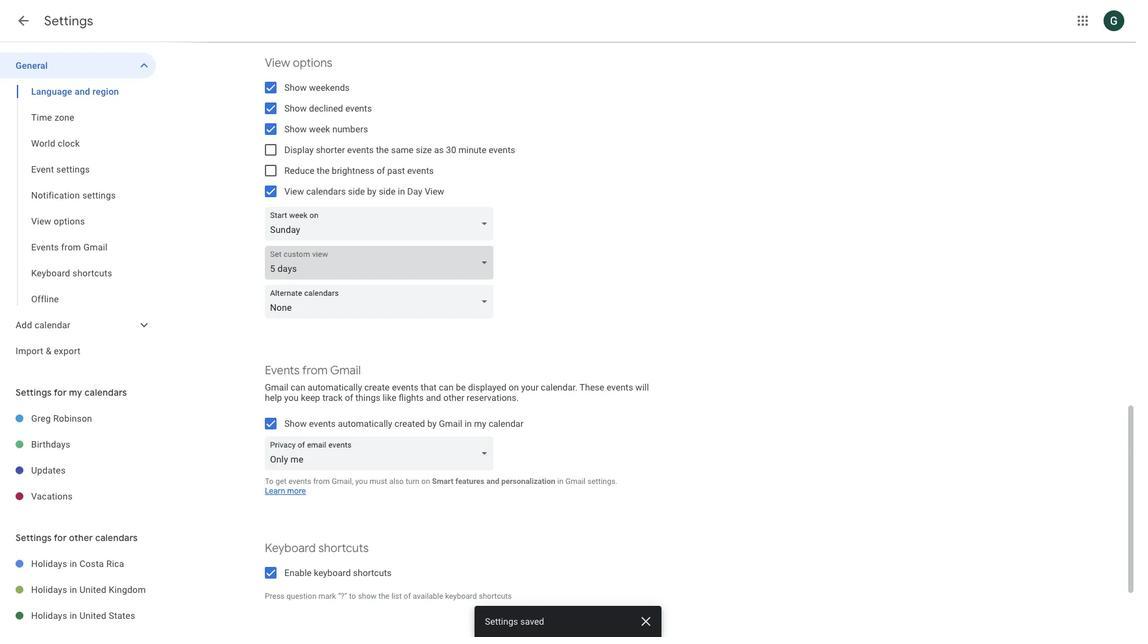 Task type: vqa. For each thing, say whether or not it's contained in the screenshot.
27 to the middle
no



Task type: locate. For each thing, give the bounding box(es) containing it.
and right features
[[487, 477, 500, 486]]

vacations tree item
[[0, 484, 156, 510]]

from inside the 'events from gmail gmail can automatically create events that can be displayed on your calendar. these events will help you keep track of things like flights and other reservations.'
[[302, 364, 328, 378]]

show left the weekends
[[285, 82, 307, 93]]

1 vertical spatial of
[[345, 393, 353, 403]]

calendars up rica at the left bottom of the page
[[95, 533, 138, 544]]

can right help
[[291, 383, 306, 393]]

settings for settings
[[44, 13, 93, 29]]

3 show from the top
[[285, 124, 307, 134]]

the left list
[[379, 592, 390, 602]]

0 horizontal spatial keyboard
[[31, 268, 70, 279]]

gmail up track
[[330, 364, 361, 378]]

birthdays
[[31, 440, 71, 450]]

events left will
[[607, 383, 634, 393]]

tree
[[0, 53, 156, 364]]

settings
[[44, 13, 93, 29], [16, 387, 52, 399], [16, 533, 52, 544], [485, 617, 518, 628]]

0 horizontal spatial on
[[422, 477, 430, 486]]

0 vertical spatial on
[[509, 383, 519, 393]]

settings
[[56, 164, 90, 175], [82, 190, 116, 201]]

on left your
[[509, 383, 519, 393]]

0 vertical spatial calendars
[[306, 186, 346, 197]]

0 vertical spatial events
[[31, 242, 59, 253]]

my up greg robinson tree item
[[69, 387, 82, 399]]

view inside group
[[31, 216, 51, 227]]

from down notification settings
[[61, 242, 81, 253]]

1 vertical spatial keyboard shortcuts
[[265, 542, 369, 556]]

1 side from the left
[[348, 186, 365, 197]]

robinson
[[53, 414, 92, 424]]

view options
[[265, 56, 333, 70], [31, 216, 85, 227]]

in right personalization
[[558, 477, 564, 486]]

general
[[16, 60, 48, 71]]

my down the reservations.
[[474, 419, 487, 429]]

settings right notification
[[82, 190, 116, 201]]

keyboard
[[31, 268, 70, 279], [265, 542, 316, 556]]

press
[[265, 592, 285, 602]]

by
[[367, 186, 377, 197], [428, 419, 437, 429]]

by down reduce the brightness of past events at left top
[[367, 186, 377, 197]]

events down size
[[407, 166, 434, 176]]

2 horizontal spatial of
[[404, 592, 411, 602]]

view options up show weekends
[[265, 56, 333, 70]]

settings right go back image
[[44, 13, 93, 29]]

1 vertical spatial united
[[80, 611, 106, 622]]

enable
[[285, 568, 312, 579]]

events
[[346, 103, 372, 114], [347, 145, 374, 155], [489, 145, 516, 155], [407, 166, 434, 176], [392, 383, 419, 393], [607, 383, 634, 393], [309, 419, 336, 429], [289, 477, 311, 486]]

and right flights
[[426, 393, 441, 403]]

1 vertical spatial on
[[422, 477, 430, 486]]

side down past
[[379, 186, 396, 197]]

1 vertical spatial the
[[317, 166, 330, 176]]

1 horizontal spatial side
[[379, 186, 396, 197]]

calendars down reduce
[[306, 186, 346, 197]]

settings for other calendars
[[16, 533, 138, 544]]

2 side from the left
[[379, 186, 396, 197]]

more
[[287, 486, 306, 496]]

1 show from the top
[[285, 82, 307, 93]]

holidays for holidays in costa rica
[[31, 559, 67, 570]]

side down reduce the brightness of past events at left top
[[348, 186, 365, 197]]

holidays in costa rica link
[[31, 552, 156, 577]]

you right help
[[284, 393, 299, 403]]

2 for from the top
[[54, 533, 67, 544]]

1 horizontal spatial keyboard
[[265, 542, 316, 556]]

holidays in united states link
[[31, 603, 156, 629]]

show
[[358, 592, 377, 602]]

1 vertical spatial calendar
[[489, 419, 524, 429]]

in down holidays in united kingdom tree item
[[70, 611, 77, 622]]

keyboard shortcuts down events from gmail
[[31, 268, 112, 279]]

1 vertical spatial for
[[54, 533, 67, 544]]

settings up notification settings
[[56, 164, 90, 175]]

events inside the 'events from gmail gmail can automatically create events that can be displayed on your calendar. these events will help you keep track of things like flights and other reservations.'
[[265, 364, 300, 378]]

None field
[[265, 207, 499, 241], [265, 246, 499, 280], [265, 285, 499, 319], [265, 437, 499, 471], [265, 207, 499, 241], [265, 246, 499, 280], [265, 285, 499, 319], [265, 437, 499, 471]]

options up events from gmail
[[54, 216, 85, 227]]

will
[[636, 383, 649, 393]]

by right created
[[428, 419, 437, 429]]

0 horizontal spatial you
[[284, 393, 299, 403]]

calendar down the reservations.
[[489, 419, 524, 429]]

calendar
[[35, 320, 71, 331], [489, 419, 524, 429]]

0 vertical spatial and
[[75, 86, 90, 97]]

mark
[[319, 592, 336, 602]]

3 holidays from the top
[[31, 611, 67, 622]]

other right that
[[444, 393, 465, 403]]

0 horizontal spatial and
[[75, 86, 90, 97]]

you inside to get events from gmail, you must also turn on smart features and personalization in gmail settings. learn more
[[355, 477, 368, 486]]

0 vertical spatial keyboard shortcuts
[[31, 268, 112, 279]]

from left "gmail,"
[[313, 477, 330, 486]]

0 vertical spatial by
[[367, 186, 377, 197]]

from inside group
[[61, 242, 81, 253]]

options up show weekends
[[293, 56, 333, 70]]

and inside the 'events from gmail gmail can automatically create events that can be displayed on your calendar. these events will help you keep track of things like flights and other reservations.'
[[426, 393, 441, 403]]

2 vertical spatial from
[[313, 477, 330, 486]]

holidays in costa rica
[[31, 559, 124, 570]]

of
[[377, 166, 385, 176], [345, 393, 353, 403], [404, 592, 411, 602]]

zone
[[54, 112, 74, 123]]

from
[[61, 242, 81, 253], [302, 364, 328, 378], [313, 477, 330, 486]]

1 horizontal spatial of
[[377, 166, 385, 176]]

0 horizontal spatial events
[[31, 242, 59, 253]]

0 horizontal spatial can
[[291, 383, 306, 393]]

view options down notification
[[31, 216, 85, 227]]

group containing language and region
[[0, 79, 156, 312]]

1 united from the top
[[80, 585, 106, 596]]

settings for notification settings
[[82, 190, 116, 201]]

shortcuts up settings saved
[[479, 592, 512, 602]]

0 vertical spatial other
[[444, 393, 465, 403]]

1 horizontal spatial on
[[509, 383, 519, 393]]

1 vertical spatial keyboard
[[445, 592, 477, 602]]

0 horizontal spatial other
[[69, 533, 93, 544]]

holidays down holidays in united kingdom tree item
[[31, 611, 67, 622]]

1 vertical spatial calendars
[[85, 387, 127, 399]]

events up offline
[[31, 242, 59, 253]]

1 horizontal spatial options
[[293, 56, 333, 70]]

shortcuts inside group
[[73, 268, 112, 279]]

learn more link
[[265, 486, 306, 496]]

0 horizontal spatial side
[[348, 186, 365, 197]]

world clock
[[31, 138, 80, 149]]

1 horizontal spatial you
[[355, 477, 368, 486]]

settings up "greg"
[[16, 387, 52, 399]]

1 for from the top
[[54, 387, 67, 399]]

0 horizontal spatial options
[[54, 216, 85, 227]]

minute
[[459, 145, 487, 155]]

1 holidays from the top
[[31, 559, 67, 570]]

events down track
[[309, 419, 336, 429]]

settings for my calendars
[[16, 387, 127, 399]]

united down holidays in united kingdom link
[[80, 611, 106, 622]]

"?"
[[338, 592, 347, 602]]

1 horizontal spatial events
[[265, 364, 300, 378]]

view right day
[[425, 186, 445, 197]]

0 vertical spatial from
[[61, 242, 81, 253]]

2 vertical spatial calendars
[[95, 533, 138, 544]]

keyboard right available
[[445, 592, 477, 602]]

shortcuts
[[73, 268, 112, 279], [319, 542, 369, 556], [353, 568, 392, 579], [479, 592, 512, 602]]

language
[[31, 86, 72, 97]]

birthdays link
[[31, 432, 156, 458]]

in
[[398, 186, 405, 197], [465, 419, 472, 429], [558, 477, 564, 486], [70, 559, 77, 570], [70, 585, 77, 596], [70, 611, 77, 622]]

events up help
[[265, 364, 300, 378]]

1 horizontal spatial by
[[428, 419, 437, 429]]

in inside holidays in united states link
[[70, 611, 77, 622]]

other up holidays in costa rica tree item
[[69, 533, 93, 544]]

the down shorter
[[317, 166, 330, 176]]

events for events from gmail gmail can automatically create events that can be displayed on your calendar. these events will help you keep track of things like flights and other reservations.
[[265, 364, 300, 378]]

settings for settings saved
[[485, 617, 518, 628]]

keyboard shortcuts
[[31, 268, 112, 279], [265, 542, 369, 556]]

united
[[80, 585, 106, 596], [80, 611, 106, 622]]

show down keep
[[285, 419, 307, 429]]

holidays in costa rica tree item
[[0, 552, 156, 577]]

of right track
[[345, 393, 353, 403]]

shortcuts down events from gmail
[[73, 268, 112, 279]]

1 vertical spatial settings
[[82, 190, 116, 201]]

in left costa
[[70, 559, 77, 570]]

2 united from the top
[[80, 611, 106, 622]]

events right minute
[[489, 145, 516, 155]]

show for show weekends
[[285, 82, 307, 93]]

0 vertical spatial calendar
[[35, 320, 71, 331]]

1 horizontal spatial can
[[439, 383, 454, 393]]

weekends
[[309, 82, 350, 93]]

settings down the vacations
[[16, 533, 52, 544]]

united for states
[[80, 611, 106, 622]]

gmail down notification settings
[[83, 242, 108, 253]]

keyboard shortcuts up 'enable'
[[265, 542, 369, 556]]

united up holidays in united states link
[[80, 585, 106, 596]]

of right list
[[404, 592, 411, 602]]

greg robinson
[[31, 414, 92, 424]]

enable keyboard shortcuts
[[285, 568, 392, 579]]

calendar up &
[[35, 320, 71, 331]]

united for kingdom
[[80, 585, 106, 596]]

2 show from the top
[[285, 103, 307, 114]]

events up numbers at the top of page
[[346, 103, 372, 114]]

2 vertical spatial the
[[379, 592, 390, 602]]

1 vertical spatial and
[[426, 393, 441, 403]]

like
[[383, 393, 397, 403]]

2 vertical spatial of
[[404, 592, 411, 602]]

export
[[54, 346, 81, 357]]

of inside the 'events from gmail gmail can automatically create events that can be displayed on your calendar. these events will help you keep track of things like flights and other reservations.'
[[345, 393, 353, 403]]

keyboard up 'enable'
[[265, 542, 316, 556]]

automatically left create
[[308, 383, 362, 393]]

2 horizontal spatial and
[[487, 477, 500, 486]]

1 vertical spatial other
[[69, 533, 93, 544]]

settings for settings for my calendars
[[16, 387, 52, 399]]

0 horizontal spatial my
[[69, 387, 82, 399]]

the
[[376, 145, 389, 155], [317, 166, 330, 176], [379, 592, 390, 602]]

view down notification
[[31, 216, 51, 227]]

1 horizontal spatial calendar
[[489, 419, 524, 429]]

0 vertical spatial settings
[[56, 164, 90, 175]]

0 vertical spatial my
[[69, 387, 82, 399]]

can
[[291, 383, 306, 393], [439, 383, 454, 393]]

4 show from the top
[[285, 419, 307, 429]]

events from gmail
[[31, 242, 108, 253]]

automatically inside the 'events from gmail gmail can automatically create events that can be displayed on your calendar. these events will help you keep track of things like flights and other reservations.'
[[308, 383, 362, 393]]

holidays for holidays in united kingdom
[[31, 585, 67, 596]]

events left that
[[392, 383, 419, 393]]

calendars up greg robinson tree item
[[85, 387, 127, 399]]

of left past
[[377, 166, 385, 176]]

for up greg robinson
[[54, 387, 67, 399]]

0 vertical spatial for
[[54, 387, 67, 399]]

0 vertical spatial keyboard
[[31, 268, 70, 279]]

2 vertical spatial holidays
[[31, 611, 67, 622]]

holidays in united states tree item
[[0, 603, 156, 629]]

0 vertical spatial you
[[284, 393, 299, 403]]

smart
[[432, 477, 454, 486]]

gmail down be at the bottom left of page
[[439, 419, 463, 429]]

calendars for settings for other calendars
[[95, 533, 138, 544]]

event settings
[[31, 164, 90, 175]]

calendars for settings for my calendars
[[85, 387, 127, 399]]

1 horizontal spatial view options
[[265, 56, 333, 70]]

2 holidays from the top
[[31, 585, 67, 596]]

show down show weekends
[[285, 103, 307, 114]]

other
[[444, 393, 465, 403], [69, 533, 93, 544]]

updates tree item
[[0, 458, 156, 484]]

1 vertical spatial from
[[302, 364, 328, 378]]

in down holidays in costa rica
[[70, 585, 77, 596]]

keyboard up offline
[[31, 268, 70, 279]]

can left be at the bottom left of page
[[439, 383, 454, 393]]

0 vertical spatial united
[[80, 585, 106, 596]]

gmail
[[83, 242, 108, 253], [330, 364, 361, 378], [265, 383, 289, 393], [439, 419, 463, 429], [566, 477, 586, 486]]

0 horizontal spatial view options
[[31, 216, 85, 227]]

&
[[46, 346, 52, 357]]

and left region
[[75, 86, 90, 97]]

events for events from gmail
[[31, 242, 59, 253]]

keyboard up mark
[[314, 568, 351, 579]]

events right get
[[289, 477, 311, 486]]

time
[[31, 112, 52, 123]]

you left must
[[355, 477, 368, 486]]

keyboard
[[314, 568, 351, 579], [445, 592, 477, 602]]

display
[[285, 145, 314, 155]]

0 vertical spatial keyboard
[[314, 568, 351, 579]]

settings left 'saved'
[[485, 617, 518, 628]]

show
[[285, 82, 307, 93], [285, 103, 307, 114], [285, 124, 307, 134], [285, 419, 307, 429]]

flights
[[399, 393, 424, 403]]

must
[[370, 477, 388, 486]]

greg robinson tree item
[[0, 406, 156, 432]]

1 horizontal spatial and
[[426, 393, 441, 403]]

0 vertical spatial holidays
[[31, 559, 67, 570]]

holidays down holidays in costa rica
[[31, 585, 67, 596]]

group
[[0, 79, 156, 312]]

1 vertical spatial view options
[[31, 216, 85, 227]]

world
[[31, 138, 55, 149]]

settings for other calendars tree
[[0, 552, 156, 638]]

the left same
[[376, 145, 389, 155]]

for up holidays in costa rica
[[54, 533, 67, 544]]

1 horizontal spatial other
[[444, 393, 465, 403]]

show up "display"
[[285, 124, 307, 134]]

options
[[293, 56, 333, 70], [54, 216, 85, 227]]

kingdom
[[109, 585, 146, 596]]

2 vertical spatial and
[[487, 477, 500, 486]]

holidays down settings for other calendars
[[31, 559, 67, 570]]

automatically down things
[[338, 419, 393, 429]]

1 vertical spatial events
[[265, 364, 300, 378]]

vacations link
[[31, 484, 156, 510]]

from up keep
[[302, 364, 328, 378]]

1 vertical spatial holidays
[[31, 585, 67, 596]]

1 horizontal spatial my
[[474, 419, 487, 429]]

gmail left the settings. at the right bottom of page
[[566, 477, 586, 486]]

go back image
[[16, 13, 31, 29]]

view down reduce
[[285, 186, 304, 197]]

0 horizontal spatial of
[[345, 393, 353, 403]]

on right turn on the left bottom of page
[[422, 477, 430, 486]]

0 vertical spatial automatically
[[308, 383, 362, 393]]

1 vertical spatial you
[[355, 477, 368, 486]]

1 horizontal spatial keyboard
[[445, 592, 477, 602]]

show for show events automatically created by gmail in my calendar
[[285, 419, 307, 429]]

1 vertical spatial keyboard
[[265, 542, 316, 556]]



Task type: describe. For each thing, give the bounding box(es) containing it.
available
[[413, 592, 444, 602]]

get
[[276, 477, 287, 486]]

on inside to get events from gmail, you must also turn on smart features and personalization in gmail settings. learn more
[[422, 477, 430, 486]]

that
[[421, 383, 437, 393]]

import & export
[[16, 346, 81, 357]]

in inside to get events from gmail, you must also turn on smart features and personalization in gmail settings. learn more
[[558, 477, 564, 486]]

list
[[392, 592, 402, 602]]

track
[[323, 393, 343, 403]]

from for events from gmail gmail can automatically create events that can be displayed on your calendar. these events will help you keep track of things like flights and other reservations.
[[302, 364, 328, 378]]

1 vertical spatial by
[[428, 419, 437, 429]]

display shorter events the same size as 30 minute events
[[285, 145, 516, 155]]

gmail inside group
[[83, 242, 108, 253]]

things
[[356, 393, 381, 403]]

for for other
[[54, 533, 67, 544]]

your
[[521, 383, 539, 393]]

region
[[93, 86, 119, 97]]

gmail inside to get events from gmail, you must also turn on smart features and personalization in gmail settings. learn more
[[566, 477, 586, 486]]

in inside holidays in costa rica link
[[70, 559, 77, 570]]

show for show week numbers
[[285, 124, 307, 134]]

gmail,
[[332, 477, 354, 486]]

to
[[265, 477, 274, 486]]

week
[[309, 124, 330, 134]]

turn
[[406, 477, 420, 486]]

from inside to get events from gmail, you must also turn on smart features and personalization in gmail settings. learn more
[[313, 477, 330, 486]]

holidays in united states
[[31, 611, 135, 622]]

to get events from gmail, you must also turn on smart features and personalization in gmail settings. learn more
[[265, 477, 618, 496]]

vacations
[[31, 492, 73, 502]]

0 horizontal spatial by
[[367, 186, 377, 197]]

settings for my calendars tree
[[0, 406, 156, 510]]

0 vertical spatial view options
[[265, 56, 333, 70]]

states
[[109, 611, 135, 622]]

settings heading
[[44, 13, 93, 29]]

tree containing general
[[0, 53, 156, 364]]

0 vertical spatial the
[[376, 145, 389, 155]]

other inside the 'events from gmail gmail can automatically create events that can be displayed on your calendar. these events will help you keep track of things like flights and other reservations.'
[[444, 393, 465, 403]]

displayed
[[468, 383, 507, 393]]

0 vertical spatial options
[[293, 56, 333, 70]]

features
[[456, 477, 485, 486]]

add
[[16, 320, 32, 331]]

greg
[[31, 414, 51, 424]]

keep
[[301, 393, 320, 403]]

in left day
[[398, 186, 405, 197]]

events up reduce the brightness of past events at left top
[[347, 145, 374, 155]]

question
[[287, 592, 317, 602]]

show declined events
[[285, 103, 372, 114]]

holidays in united kingdom
[[31, 585, 146, 596]]

import
[[16, 346, 43, 357]]

be
[[456, 383, 466, 393]]

view calendars side by side in day view
[[285, 186, 445, 197]]

learn
[[265, 486, 286, 496]]

and inside to get events from gmail, you must also turn on smart features and personalization in gmail settings. learn more
[[487, 477, 500, 486]]

help
[[265, 393, 282, 403]]

calendar.
[[541, 383, 578, 393]]

settings for settings for other calendars
[[16, 533, 52, 544]]

event
[[31, 164, 54, 175]]

holidays in united kingdom link
[[31, 577, 156, 603]]

from for events from gmail
[[61, 242, 81, 253]]

1 horizontal spatial keyboard shortcuts
[[265, 542, 369, 556]]

settings.
[[588, 477, 618, 486]]

birthdays tree item
[[0, 432, 156, 458]]

press question mark "?" to show the list of available keyboard shortcuts
[[265, 592, 512, 602]]

day
[[408, 186, 423, 197]]

settings for event settings
[[56, 164, 90, 175]]

rica
[[106, 559, 124, 570]]

reduce
[[285, 166, 315, 176]]

holidays for holidays in united states
[[31, 611, 67, 622]]

in down the reservations.
[[465, 419, 472, 429]]

these
[[580, 383, 605, 393]]

costa
[[80, 559, 104, 570]]

offline
[[31, 294, 59, 305]]

events from gmail gmail can automatically create events that can be displayed on your calendar. these events will help you keep track of things like flights and other reservations.
[[265, 364, 649, 403]]

1 can from the left
[[291, 383, 306, 393]]

0 vertical spatial of
[[377, 166, 385, 176]]

events inside to get events from gmail, you must also turn on smart features and personalization in gmail settings. learn more
[[289, 477, 311, 486]]

shorter
[[316, 145, 345, 155]]

declined
[[309, 103, 343, 114]]

same
[[391, 145, 414, 155]]

notification settings
[[31, 190, 116, 201]]

updates link
[[31, 458, 156, 484]]

gmail left keep
[[265, 383, 289, 393]]

reduce the brightness of past events
[[285, 166, 434, 176]]

0 horizontal spatial calendar
[[35, 320, 71, 331]]

and inside group
[[75, 86, 90, 97]]

language and region
[[31, 86, 119, 97]]

to
[[349, 592, 356, 602]]

1 vertical spatial options
[[54, 216, 85, 227]]

as
[[434, 145, 444, 155]]

1 vertical spatial automatically
[[338, 419, 393, 429]]

on inside the 'events from gmail gmail can automatically create events that can be displayed on your calendar. these events will help you keep track of things like flights and other reservations.'
[[509, 383, 519, 393]]

shortcuts up "show"
[[353, 568, 392, 579]]

keyboard inside group
[[31, 268, 70, 279]]

clock
[[58, 138, 80, 149]]

you inside the 'events from gmail gmail can automatically create events that can be displayed on your calendar. these events will help you keep track of things like flights and other reservations.'
[[284, 393, 299, 403]]

show for show declined events
[[285, 103, 307, 114]]

personalization
[[502, 477, 556, 486]]

0 horizontal spatial keyboard
[[314, 568, 351, 579]]

numbers
[[333, 124, 368, 134]]

add calendar
[[16, 320, 71, 331]]

also
[[389, 477, 404, 486]]

for for my
[[54, 387, 67, 399]]

past
[[387, 166, 405, 176]]

brightness
[[332, 166, 375, 176]]

0 horizontal spatial keyboard shortcuts
[[31, 268, 112, 279]]

view up show weekends
[[265, 56, 290, 70]]

2 can from the left
[[439, 383, 454, 393]]

size
[[416, 145, 432, 155]]

show weekends
[[285, 82, 350, 93]]

updates
[[31, 466, 66, 476]]

notification
[[31, 190, 80, 201]]

general tree item
[[0, 53, 156, 79]]

create
[[365, 383, 390, 393]]

time zone
[[31, 112, 74, 123]]

shortcuts up enable keyboard shortcuts
[[319, 542, 369, 556]]

holidays in united kingdom tree item
[[0, 577, 156, 603]]

reservations.
[[467, 393, 519, 403]]

saved
[[521, 617, 545, 628]]

settings saved
[[485, 617, 545, 628]]

30
[[446, 145, 457, 155]]

in inside holidays in united kingdom link
[[70, 585, 77, 596]]

1 vertical spatial my
[[474, 419, 487, 429]]

show week numbers
[[285, 124, 368, 134]]

show events automatically created by gmail in my calendar
[[285, 419, 524, 429]]



